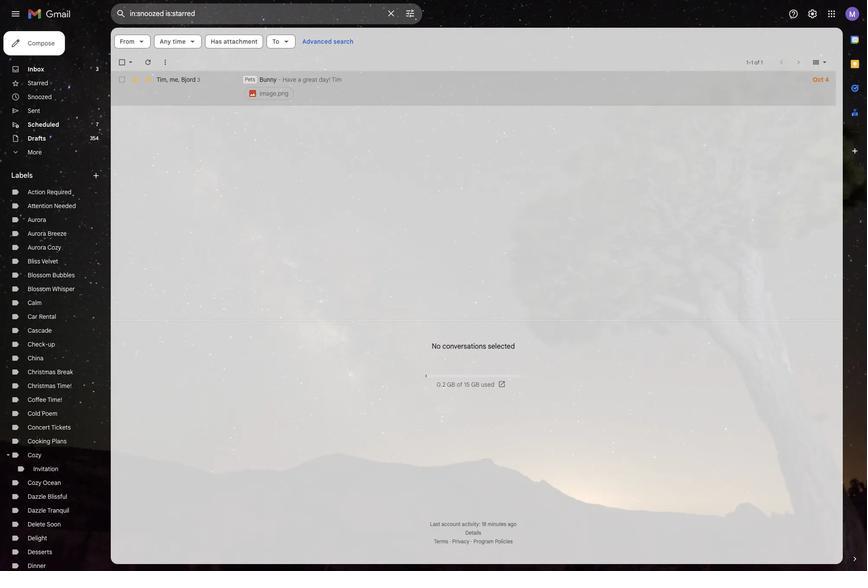 Task type: locate. For each thing, give the bounding box(es) containing it.
0 horizontal spatial 1
[[747, 59, 749, 66]]

cascade link
[[28, 327, 52, 335]]

dazzle down the 'cozy ocean' link
[[28, 493, 46, 501]]

, left bjord
[[178, 76, 180, 83]]

action required link
[[28, 188, 72, 196]]

0.2
[[437, 381, 446, 389]]

1 christmas from the top
[[28, 368, 56, 376]]

time! down break
[[57, 382, 72, 390]]

time! for coffee time!
[[47, 396, 62, 404]]

1 blossom from the top
[[28, 271, 51, 279]]

1 vertical spatial christmas
[[28, 382, 56, 390]]

christmas time!
[[28, 382, 72, 390]]

tab list
[[843, 28, 867, 540]]

1 horizontal spatial 3
[[197, 76, 200, 83]]

aurora up bliss
[[28, 244, 46, 251]]

blossom down bliss velvet at the top left of the page
[[28, 271, 51, 279]]

to button
[[267, 35, 295, 48]]

cozy for cozy ocean
[[28, 479, 41, 487]]

15
[[464, 381, 470, 389]]

starred
[[28, 79, 48, 87]]

more image
[[161, 58, 170, 67]]

3 1 from the left
[[761, 59, 763, 66]]

follow link to manage storage image
[[498, 380, 507, 389]]

cold poem
[[28, 410, 57, 418]]

gb right 0.2
[[447, 381, 455, 389]]

dazzle up the delete
[[28, 507, 46, 515]]

advanced search button
[[299, 34, 357, 49]]

2 horizontal spatial 1
[[761, 59, 763, 66]]

1 aurora from the top
[[28, 216, 46, 224]]

1 horizontal spatial gb
[[471, 381, 480, 389]]

aurora for aurora "link"
[[28, 216, 46, 224]]

2 dazzle from the top
[[28, 507, 46, 515]]

day!
[[319, 76, 331, 84]]

3
[[96, 66, 99, 72], [197, 76, 200, 83]]

last
[[430, 521, 440, 528]]

of right –
[[755, 59, 760, 66]]

scheduled
[[28, 121, 59, 129]]

0 horizontal spatial ,
[[166, 76, 168, 83]]

bliss velvet link
[[28, 258, 58, 265]]

0 horizontal spatial gb
[[447, 381, 455, 389]]

gb right 15
[[471, 381, 480, 389]]

, left me on the top left of the page
[[166, 76, 168, 83]]

concert
[[28, 424, 50, 432]]

oct
[[813, 76, 824, 84]]

354
[[90, 135, 99, 142]]

aurora down attention at left
[[28, 216, 46, 224]]

of
[[755, 59, 760, 66], [457, 381, 463, 389]]

2 vertical spatial aurora
[[28, 244, 46, 251]]

aurora down aurora "link"
[[28, 230, 46, 238]]

has
[[211, 38, 222, 45]]

tim left me on the top left of the page
[[157, 76, 166, 83]]

cell inside no conversations selected main content
[[243, 75, 806, 101]]

2 aurora from the top
[[28, 230, 46, 238]]

attention
[[28, 202, 53, 210]]

cell containing bunny
[[243, 75, 806, 101]]

china link
[[28, 354, 44, 362]]

time! up poem
[[47, 396, 62, 404]]

· down details link
[[471, 538, 472, 545]]

more
[[28, 148, 42, 156]]

0 vertical spatial blossom
[[28, 271, 51, 279]]

-
[[278, 76, 281, 84]]

0 vertical spatial christmas
[[28, 368, 56, 376]]

1 horizontal spatial ·
[[471, 538, 472, 545]]

2 blossom from the top
[[28, 285, 51, 293]]

advanced search options image
[[402, 5, 419, 22]]

1 gb from the left
[[447, 381, 455, 389]]

dazzle
[[28, 493, 46, 501], [28, 507, 46, 515]]

None search field
[[111, 3, 422, 24]]

pets
[[245, 76, 255, 83]]

1 horizontal spatial 1
[[752, 59, 754, 66]]

delete soon
[[28, 521, 61, 528]]

1 vertical spatial cozy
[[28, 451, 41, 459]]

1 horizontal spatial of
[[755, 59, 760, 66]]

cascade
[[28, 327, 52, 335]]

3 aurora from the top
[[28, 244, 46, 251]]

christmas up coffee time!
[[28, 382, 56, 390]]

ago
[[508, 521, 517, 528]]

a
[[298, 76, 301, 84]]

0 vertical spatial aurora
[[28, 216, 46, 224]]

search mail image
[[113, 6, 129, 22]]

0 vertical spatial 3
[[96, 66, 99, 72]]

attention needed link
[[28, 202, 76, 210]]

None checkbox
[[118, 58, 126, 67], [118, 75, 126, 84], [118, 58, 126, 67], [118, 75, 126, 84]]

plans
[[52, 438, 67, 445]]

of left 15
[[457, 381, 463, 389]]

cozy ocean link
[[28, 479, 61, 487]]

search
[[334, 38, 354, 45]]

program policies link
[[474, 538, 513, 545]]

no conversations selected
[[432, 342, 515, 351]]

attention needed
[[28, 202, 76, 210]]

concert tickets
[[28, 424, 71, 432]]

christmas
[[28, 368, 56, 376], [28, 382, 56, 390]]

car rental link
[[28, 313, 56, 321]]

has attachment button
[[205, 35, 263, 48]]

blissful
[[48, 493, 67, 501]]

selected
[[488, 342, 515, 351]]

no conversations selected main content
[[111, 28, 843, 564]]

2 gb from the left
[[471, 381, 480, 389]]

0 horizontal spatial ·
[[450, 538, 451, 545]]

cell
[[243, 75, 806, 101]]

desserts
[[28, 548, 52, 556]]

time
[[173, 38, 186, 45]]

cozy down cooking on the bottom of the page
[[28, 451, 41, 459]]

2 christmas from the top
[[28, 382, 56, 390]]

aurora cozy
[[28, 244, 61, 251]]

blossom for blossom bubbles
[[28, 271, 51, 279]]

0 vertical spatial time!
[[57, 382, 72, 390]]

1 , from the left
[[166, 76, 168, 83]]

Search mail text field
[[130, 10, 381, 18]]

tim right day!
[[332, 76, 342, 84]]

christmas down china at the bottom left of page
[[28, 368, 56, 376]]

0 vertical spatial cozy
[[47, 244, 61, 251]]

clear search image
[[383, 5, 400, 22]]

cozy for cozy "link"
[[28, 451, 41, 459]]

tim inside cell
[[332, 76, 342, 84]]

0 horizontal spatial 3
[[96, 66, 99, 72]]

1 horizontal spatial tim
[[332, 76, 342, 84]]

1 vertical spatial dazzle
[[28, 507, 46, 515]]

1 dazzle from the top
[[28, 493, 46, 501]]

blossom whisper link
[[28, 285, 75, 293]]

any time button
[[154, 35, 202, 48]]

ocean
[[43, 479, 61, 487]]

cozy left ocean
[[28, 479, 41, 487]]

3 inside 'labels' navigation
[[96, 66, 99, 72]]

time!
[[57, 382, 72, 390], [47, 396, 62, 404]]

blossom up calm at bottom
[[28, 285, 51, 293]]

policies
[[495, 538, 513, 545]]

row
[[111, 71, 836, 106]]

1 vertical spatial blossom
[[28, 285, 51, 293]]

labels
[[11, 171, 33, 180]]

cold poem link
[[28, 410, 57, 418]]

2 vertical spatial cozy
[[28, 479, 41, 487]]

row containing tim
[[111, 71, 836, 106]]

advanced
[[302, 38, 332, 45]]

,
[[166, 76, 168, 83], [178, 76, 180, 83]]

any time
[[160, 38, 186, 45]]

2 1 from the left
[[752, 59, 754, 66]]

dazzle blissful
[[28, 493, 67, 501]]

dazzle for dazzle tranquil
[[28, 507, 46, 515]]

1 horizontal spatial ,
[[178, 76, 180, 83]]

1 vertical spatial aurora
[[28, 230, 46, 238]]

0 vertical spatial dazzle
[[28, 493, 46, 501]]

delete soon link
[[28, 521, 61, 528]]

details link
[[466, 530, 481, 536]]

dinner link
[[28, 562, 46, 570]]

0 horizontal spatial of
[[457, 381, 463, 389]]

· right terms link on the bottom of the page
[[450, 538, 451, 545]]

rental
[[39, 313, 56, 321]]

drafts
[[28, 135, 46, 142]]

1 vertical spatial 3
[[197, 76, 200, 83]]

1 · from the left
[[450, 538, 451, 545]]

cozy down breeze
[[47, 244, 61, 251]]

scheduled link
[[28, 121, 59, 129]]

coffee time! link
[[28, 396, 62, 404]]

1 vertical spatial time!
[[47, 396, 62, 404]]



Task type: describe. For each thing, give the bounding box(es) containing it.
aurora for aurora cozy
[[28, 244, 46, 251]]

invitation link
[[33, 465, 58, 473]]

coffee
[[28, 396, 46, 404]]

minutes
[[488, 521, 507, 528]]

christmas break link
[[28, 368, 73, 376]]

gmail image
[[28, 5, 75, 23]]

bunny
[[260, 76, 277, 84]]

starred link
[[28, 79, 48, 87]]

advanced search
[[302, 38, 354, 45]]

has attachment
[[211, 38, 258, 45]]

2 , from the left
[[178, 76, 180, 83]]

labels heading
[[11, 171, 92, 180]]

blossom whisper
[[28, 285, 75, 293]]

aurora cozy link
[[28, 244, 61, 251]]

aurora breeze
[[28, 230, 67, 238]]

attachment
[[224, 38, 258, 45]]

toggle split pane mode image
[[812, 58, 821, 67]]

pets bunny - have a great day! tim
[[245, 76, 342, 84]]

breeze
[[48, 230, 67, 238]]

row inside no conversations selected main content
[[111, 71, 836, 106]]

tranquil
[[47, 507, 69, 515]]

account
[[442, 521, 461, 528]]

up
[[48, 341, 55, 348]]

privacy
[[452, 538, 470, 545]]

christmas for christmas break
[[28, 368, 56, 376]]

cozy link
[[28, 451, 41, 459]]

3 inside tim , me , bjord 3
[[197, 76, 200, 83]]

time! for christmas time!
[[57, 382, 72, 390]]

terms
[[434, 538, 448, 545]]

1 1 from the left
[[747, 59, 749, 66]]

cozy ocean
[[28, 479, 61, 487]]

delight
[[28, 535, 47, 542]]

settings image
[[808, 9, 818, 19]]

check-up
[[28, 341, 55, 348]]

blossom bubbles
[[28, 271, 75, 279]]

support image
[[789, 9, 799, 19]]

no
[[432, 342, 441, 351]]

0 horizontal spatial tim
[[157, 76, 166, 83]]

inbox link
[[28, 65, 44, 73]]

to
[[272, 38, 279, 45]]

required
[[47, 188, 72, 196]]

1 vertical spatial of
[[457, 381, 463, 389]]

dazzle for dazzle blissful
[[28, 493, 46, 501]]

drafts link
[[28, 135, 46, 142]]

car
[[28, 313, 37, 321]]

break
[[57, 368, 73, 376]]

dazzle blissful link
[[28, 493, 67, 501]]

dinner
[[28, 562, 46, 570]]

sent link
[[28, 107, 40, 115]]

dazzle tranquil
[[28, 507, 69, 515]]

sent
[[28, 107, 40, 115]]

from button
[[114, 35, 151, 48]]

privacy link
[[452, 538, 470, 545]]

labels navigation
[[0, 28, 111, 571]]

bjord
[[181, 76, 196, 83]]

christmas for christmas time!
[[28, 382, 56, 390]]

cooking plans
[[28, 438, 67, 445]]

aurora link
[[28, 216, 46, 224]]

refresh image
[[144, 58, 152, 67]]

calm link
[[28, 299, 42, 307]]

compose button
[[3, 31, 65, 55]]

poem
[[42, 410, 57, 418]]

have
[[283, 76, 296, 84]]

bliss velvet
[[28, 258, 58, 265]]

velvet
[[42, 258, 58, 265]]

0.2 gb of 15 gb used
[[437, 381, 495, 389]]

inbox
[[28, 65, 44, 73]]

invitation
[[33, 465, 58, 473]]

blossom for blossom whisper
[[28, 285, 51, 293]]

bliss
[[28, 258, 40, 265]]

oct 4
[[813, 76, 829, 84]]

check-up link
[[28, 341, 55, 348]]

cooking
[[28, 438, 50, 445]]

18
[[482, 521, 487, 528]]

main menu image
[[10, 9, 21, 19]]

compose
[[28, 39, 55, 47]]

action
[[28, 188, 45, 196]]

details
[[466, 530, 481, 536]]

1 – 1 of 1
[[747, 59, 763, 66]]

tickets
[[51, 424, 71, 432]]

last account activity: 18 minutes ago details terms · privacy · program policies
[[430, 521, 517, 545]]

calm
[[28, 299, 42, 307]]

action required
[[28, 188, 72, 196]]

0 vertical spatial of
[[755, 59, 760, 66]]

check-
[[28, 341, 48, 348]]

snoozed link
[[28, 93, 52, 101]]

christmas break
[[28, 368, 73, 376]]

program
[[474, 538, 494, 545]]

delight link
[[28, 535, 47, 542]]

delete
[[28, 521, 45, 528]]

coffee time!
[[28, 396, 62, 404]]

cold
[[28, 410, 40, 418]]

2 · from the left
[[471, 538, 472, 545]]

needed
[[54, 202, 76, 210]]

cooking plans link
[[28, 438, 67, 445]]

aurora for aurora breeze
[[28, 230, 46, 238]]

7
[[96, 121, 99, 128]]



Task type: vqa. For each thing, say whether or not it's contained in the screenshot.
the Terms link
yes



